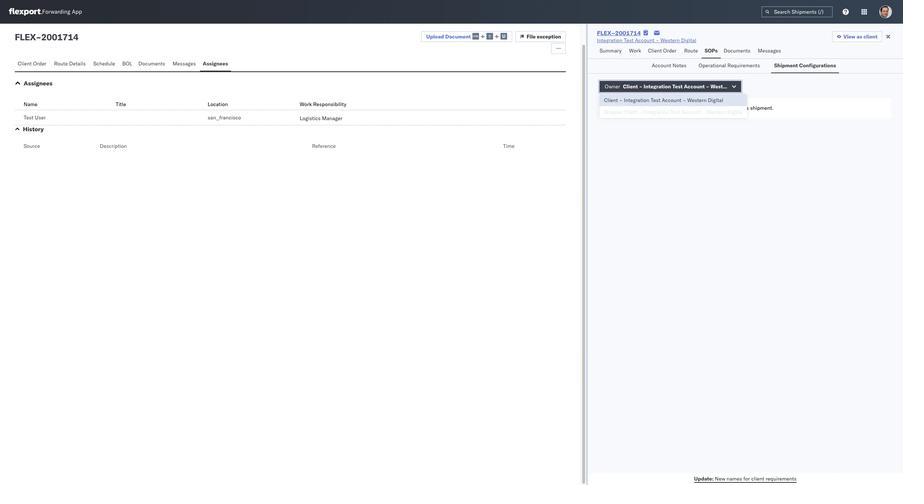 Task type: locate. For each thing, give the bounding box(es) containing it.
there are no procedures attached to the client matching this shipment.
[[607, 105, 774, 111]]

0 vertical spatial assignees
[[203, 60, 228, 67]]

western
[[661, 37, 680, 44], [711, 83, 732, 90], [688, 97, 707, 104], [707, 109, 727, 115]]

digital up route button
[[682, 37, 697, 44]]

0 horizontal spatial order
[[33, 60, 46, 67]]

upload
[[427, 33, 444, 40]]

western up account notes
[[661, 37, 680, 44]]

update: new names for client requirements
[[695, 476, 797, 482]]

2001714 down forwarding app
[[41, 31, 79, 43]]

user
[[35, 114, 46, 121]]

work for work responsibility
[[300, 101, 312, 108]]

location
[[208, 101, 228, 108]]

1 horizontal spatial work
[[630, 47, 642, 54]]

account notes button
[[649, 59, 692, 73]]

names
[[727, 476, 743, 482]]

1 vertical spatial assignees button
[[24, 80, 53, 87]]

operational requirements button
[[696, 59, 767, 73]]

documents right bol button
[[139, 60, 165, 67]]

test left user
[[24, 114, 33, 121]]

account
[[636, 37, 655, 44], [652, 62, 672, 69], [685, 83, 705, 90], [662, 97, 682, 104], [682, 109, 702, 115]]

client
[[864, 33, 878, 40], [703, 105, 716, 111], [752, 476, 765, 482]]

summary button
[[597, 44, 627, 58]]

client order down flex
[[18, 60, 46, 67]]

test left to
[[671, 109, 681, 115]]

route up notes
[[685, 47, 699, 54]]

1 vertical spatial work
[[300, 101, 312, 108]]

route details
[[54, 60, 86, 67]]

flex - 2001714
[[15, 31, 79, 43]]

western up the
[[688, 97, 707, 104]]

work for work
[[630, 47, 642, 54]]

0 vertical spatial work
[[630, 47, 642, 54]]

client order up account notes
[[648, 47, 677, 54]]

shipment
[[775, 62, 799, 69]]

- up the procedures
[[640, 83, 643, 90]]

title
[[116, 101, 126, 108]]

bol
[[122, 60, 132, 67]]

documents button right bol
[[136, 57, 170, 71]]

exception
[[537, 33, 562, 40]]

shipment.
[[751, 105, 774, 111]]

documents button up requirements
[[721, 44, 756, 58]]

test user
[[24, 114, 46, 121]]

work inside button
[[630, 47, 642, 54]]

work up logistics on the top of page
[[300, 101, 312, 108]]

digital down requirements
[[733, 83, 749, 90]]

test
[[624, 37, 634, 44], [673, 83, 683, 90], [651, 97, 661, 104], [671, 109, 681, 115], [24, 114, 33, 121]]

2001714 up work button in the top of the page
[[616, 29, 641, 37]]

matching
[[718, 105, 739, 111]]

integration down 'client - integration test account - western digital'
[[644, 109, 669, 115]]

client order
[[648, 47, 677, 54], [18, 60, 46, 67]]

route for route details
[[54, 60, 68, 67]]

0 vertical spatial client
[[864, 33, 878, 40]]

1 vertical spatial client order
[[18, 60, 46, 67]]

shipment configurations
[[775, 62, 837, 69]]

- inside integration test account - western digital link
[[656, 37, 660, 44]]

1 horizontal spatial client
[[752, 476, 765, 482]]

flex-2001714
[[598, 29, 641, 37]]

- up account notes
[[656, 37, 660, 44]]

0 vertical spatial documents
[[724, 47, 751, 54]]

name
[[24, 101, 37, 108]]

documents
[[724, 47, 751, 54], [139, 60, 165, 67]]

- down operational
[[707, 83, 710, 90]]

0 horizontal spatial messages button
[[170, 57, 200, 71]]

0 horizontal spatial assignees
[[24, 80, 53, 87]]

client order button
[[645, 44, 682, 58], [15, 57, 51, 71]]

0 horizontal spatial documents button
[[136, 57, 170, 71]]

file
[[527, 33, 536, 40]]

integration
[[598, 37, 623, 44], [644, 83, 672, 90], [624, 97, 650, 104], [644, 109, 669, 115]]

assignees
[[203, 60, 228, 67], [24, 80, 53, 87]]

0 vertical spatial assignees button
[[200, 57, 231, 71]]

notes
[[673, 62, 687, 69]]

owner client - integration test account - western digital
[[605, 83, 749, 90]]

account inside integration test account - western digital link
[[636, 37, 655, 44]]

1 vertical spatial route
[[54, 60, 68, 67]]

0 horizontal spatial assignees button
[[24, 80, 53, 87]]

digital
[[682, 37, 697, 44], [733, 83, 749, 90], [709, 97, 724, 104], [728, 109, 743, 115]]

client right the as
[[864, 33, 878, 40]]

0 vertical spatial route
[[685, 47, 699, 54]]

documents for the rightmost documents button
[[724, 47, 751, 54]]

1 horizontal spatial route
[[685, 47, 699, 54]]

list box containing client - integration test account - western digital
[[600, 94, 748, 118]]

forwarding app link
[[9, 8, 82, 16]]

client order button down flex
[[15, 57, 51, 71]]

messages button
[[756, 44, 786, 58], [170, 57, 200, 71]]

view as client
[[844, 33, 878, 40]]

san_francisco
[[208, 114, 241, 121]]

details
[[69, 60, 86, 67]]

work
[[630, 47, 642, 54], [300, 101, 312, 108]]

view
[[844, 33, 856, 40]]

file exception button
[[516, 31, 566, 42], [516, 31, 566, 42]]

0 vertical spatial client order
[[648, 47, 677, 54]]

flex
[[15, 31, 36, 43]]

client
[[648, 47, 662, 54], [18, 60, 32, 67], [624, 83, 638, 90], [605, 97, 619, 104], [624, 109, 638, 115]]

1 vertical spatial documents
[[139, 60, 165, 67]]

0 vertical spatial order
[[664, 47, 677, 54]]

flex-
[[598, 29, 616, 37]]

account notes
[[652, 62, 687, 69]]

2 horizontal spatial client
[[864, 33, 878, 40]]

0 horizontal spatial client order
[[18, 60, 46, 67]]

route
[[685, 47, 699, 54], [54, 60, 68, 67]]

client order for client order button to the left
[[18, 60, 46, 67]]

schedule button
[[90, 57, 119, 71]]

0 horizontal spatial work
[[300, 101, 312, 108]]

0 horizontal spatial documents
[[139, 60, 165, 67]]

0 horizontal spatial route
[[54, 60, 68, 67]]

client inside button
[[864, 33, 878, 40]]

order down the flex - 2001714
[[33, 60, 46, 67]]

forwarding app
[[42, 8, 82, 15]]

there
[[607, 105, 621, 111]]

sops button
[[702, 44, 721, 58]]

route for route
[[685, 47, 699, 54]]

shipment configurations button
[[772, 59, 840, 73]]

1 horizontal spatial 2001714
[[616, 29, 641, 37]]

Search Shipments (/) text field
[[762, 6, 834, 17]]

client right the
[[703, 105, 716, 111]]

this
[[741, 105, 750, 111]]

1 horizontal spatial assignees
[[203, 60, 228, 67]]

flex-2001714 link
[[598, 29, 641, 37]]

route left details
[[54, 60, 68, 67]]

0 vertical spatial messages
[[758, 47, 782, 54]]

2001714
[[616, 29, 641, 37], [41, 31, 79, 43]]

client order button up account notes
[[645, 44, 682, 58]]

order up account notes
[[664, 47, 677, 54]]

documents button
[[721, 44, 756, 58], [136, 57, 170, 71]]

work down integration test account - western digital link
[[630, 47, 642, 54]]

1 horizontal spatial order
[[664, 47, 677, 54]]

order
[[664, 47, 677, 54], [33, 60, 46, 67]]

the
[[694, 105, 702, 111]]

test down flex-2001714 link
[[624, 37, 634, 44]]

list box
[[600, 94, 748, 118]]

1 horizontal spatial client order
[[648, 47, 677, 54]]

forwarding
[[42, 8, 70, 15]]

to
[[688, 105, 693, 111]]

time
[[504, 143, 515, 149]]

-
[[36, 31, 41, 43], [656, 37, 660, 44], [640, 83, 643, 90], [707, 83, 710, 90], [620, 97, 623, 104], [683, 97, 686, 104], [639, 109, 643, 115], [703, 109, 706, 115]]

client right for
[[752, 476, 765, 482]]

1 horizontal spatial messages
[[758, 47, 782, 54]]

attached
[[666, 105, 687, 111]]

documents up requirements
[[724, 47, 751, 54]]

are
[[622, 105, 630, 111]]

0 horizontal spatial messages
[[173, 60, 196, 67]]

upload document
[[427, 33, 471, 40]]

client down integration test account - western digital link
[[648, 47, 662, 54]]

responsibility
[[313, 101, 347, 108]]

1 vertical spatial client
[[703, 105, 716, 111]]

assignees button
[[200, 57, 231, 71], [24, 80, 53, 87]]

upload document button
[[422, 31, 513, 42]]

1 horizontal spatial documents
[[724, 47, 751, 54]]



Task type: vqa. For each thing, say whether or not it's contained in the screenshot.
import inside Button
no



Task type: describe. For each thing, give the bounding box(es) containing it.
client order for rightmost client order button
[[648, 47, 677, 54]]

client up there
[[605, 97, 619, 104]]

client right there
[[624, 109, 638, 115]]

for
[[744, 476, 751, 482]]

document
[[446, 33, 471, 40]]

1 horizontal spatial assignees button
[[200, 57, 231, 71]]

requirements
[[766, 476, 797, 482]]

history button
[[23, 125, 44, 133]]

1 vertical spatial order
[[33, 60, 46, 67]]

client - integration test account - western digital
[[605, 97, 724, 104]]

integration test account - western digital
[[598, 37, 697, 44]]

owner
[[605, 83, 621, 90]]

client down flex
[[18, 60, 32, 67]]

operational requirements
[[699, 62, 761, 69]]

new
[[716, 476, 726, 482]]

- up there are no procedures attached to the client matching this shipment.
[[683, 97, 686, 104]]

description
[[100, 143, 127, 149]]

1 horizontal spatial documents button
[[721, 44, 756, 58]]

digital left shipment.
[[728, 109, 743, 115]]

- down forwarding app link at the top left of page
[[36, 31, 41, 43]]

operational
[[699, 62, 727, 69]]

reference
[[312, 143, 336, 149]]

view as client button
[[833, 31, 883, 42]]

procedures
[[638, 105, 665, 111]]

summary
[[600, 47, 622, 54]]

requirements
[[728, 62, 761, 69]]

1 horizontal spatial client order button
[[645, 44, 682, 58]]

bol button
[[119, 57, 136, 71]]

app
[[72, 8, 82, 15]]

- right "no"
[[639, 109, 643, 115]]

logistics manager
[[300, 115, 343, 122]]

2 vertical spatial client
[[752, 476, 765, 482]]

test up the procedures
[[651, 97, 661, 104]]

sops
[[705, 47, 718, 54]]

client right owner
[[624, 83, 638, 90]]

work responsibility
[[300, 101, 347, 108]]

digital up matching
[[709, 97, 724, 104]]

route button
[[682, 44, 702, 58]]

configurations
[[800, 62, 837, 69]]

file exception
[[527, 33, 562, 40]]

flexport. image
[[9, 8, 42, 16]]

work button
[[627, 44, 645, 58]]

schedule
[[93, 60, 115, 67]]

0 horizontal spatial 2001714
[[41, 31, 79, 43]]

western up matching
[[711, 83, 732, 90]]

1 vertical spatial assignees
[[24, 80, 53, 87]]

account inside account notes button
[[652, 62, 672, 69]]

- right the
[[703, 109, 706, 115]]

logistics
[[300, 115, 321, 122]]

shipper
[[605, 109, 623, 115]]

update:
[[695, 476, 714, 482]]

integration up "no"
[[624, 97, 650, 104]]

0 horizontal spatial client
[[703, 105, 716, 111]]

shipper client - integration test account - western digital
[[605, 109, 743, 115]]

as
[[857, 33, 863, 40]]

integration test account - western digital link
[[598, 37, 697, 44]]

western right the
[[707, 109, 727, 115]]

integration down flex-
[[598, 37, 623, 44]]

history
[[23, 125, 44, 133]]

test up 'client - integration test account - western digital'
[[673, 83, 683, 90]]

route details button
[[51, 57, 90, 71]]

documents for the leftmost documents button
[[139, 60, 165, 67]]

source
[[24, 143, 40, 149]]

assignees inside "button"
[[203, 60, 228, 67]]

integration up 'client - integration test account - western digital'
[[644, 83, 672, 90]]

1 horizontal spatial messages button
[[756, 44, 786, 58]]

no
[[631, 105, 637, 111]]

1 vertical spatial messages
[[173, 60, 196, 67]]

- up are at top right
[[620, 97, 623, 104]]

0 horizontal spatial client order button
[[15, 57, 51, 71]]

manager
[[322, 115, 343, 122]]



